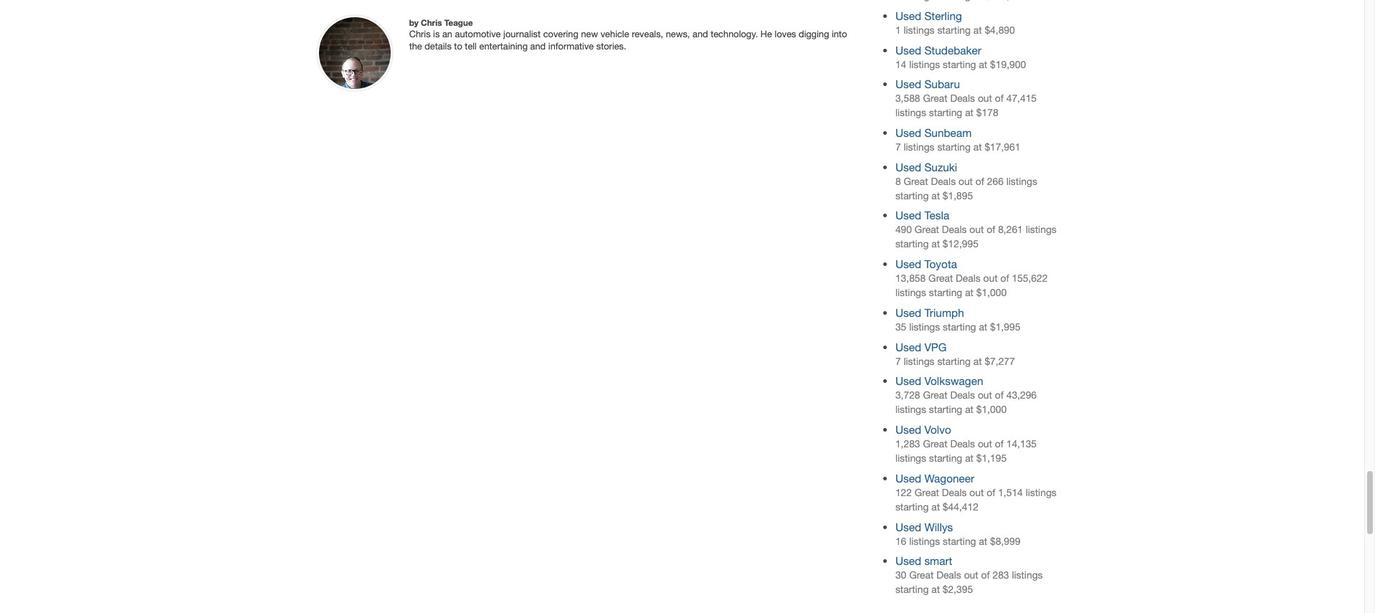 Task type: describe. For each thing, give the bounding box(es) containing it.
at inside 30 great deals out of 283 listings starting at
[[932, 584, 940, 596]]

16
[[896, 535, 907, 547]]

great for tesla
[[915, 224, 940, 236]]

starting inside 30 great deals out of 283 listings starting at
[[896, 584, 929, 596]]

at inside 490 great deals out of 8,261 listings starting at
[[932, 238, 940, 250]]

1,283 great deals out of 14,135 listings starting at
[[896, 438, 1037, 464]]

$2,395
[[943, 584, 973, 596]]

266
[[987, 176, 1004, 187]]

listings inside 3,588 great deals out of 47,415 listings starting at
[[896, 107, 927, 119]]

willys
[[925, 520, 953, 533]]

starting inside used triumph 35 listings starting at $1,995
[[943, 321, 977, 333]]

used studebaker 14 listings starting at $19,900
[[896, 43, 1026, 70]]

great for wagoneer
[[915, 487, 940, 498]]

$1,195
[[977, 453, 1007, 464]]

used studebaker link
[[896, 43, 982, 56]]

283
[[993, 570, 1010, 581]]

used sunbeam 7 listings starting at $17,961
[[896, 126, 1021, 153]]

digging
[[799, 29, 830, 40]]

listings inside the used vpg 7 listings starting at $7,277
[[904, 355, 935, 367]]

1 vertical spatial chris
[[409, 29, 431, 40]]

technology.
[[711, 29, 758, 40]]

covering
[[543, 29, 579, 40]]

47,415
[[1007, 93, 1037, 104]]

used tesla link
[[896, 209, 950, 222]]

starting inside 490 great deals out of 8,261 listings starting at
[[896, 238, 929, 250]]

7 for used vpg
[[896, 355, 901, 367]]

30 great deals out of 283 listings starting at
[[896, 570, 1043, 596]]

at inside the used studebaker 14 listings starting at $19,900
[[979, 58, 988, 70]]

used volvo link
[[896, 423, 952, 436]]

used for used studebaker 14 listings starting at $19,900
[[896, 43, 922, 56]]

used triumph link
[[896, 306, 964, 319]]

$1,000 for used volkswagen
[[977, 404, 1007, 416]]

at inside 122 great deals out of 1,514 listings starting at
[[932, 501, 940, 513]]

stories.
[[597, 41, 627, 52]]

at inside "3,728 great deals out of 43,296 listings starting at"
[[965, 404, 974, 416]]

out for subaru
[[978, 93, 993, 104]]

used for used smart
[[896, 555, 922, 568]]

used willys 16 listings starting at $8,999
[[896, 520, 1021, 547]]

8
[[896, 176, 901, 187]]

used for used vpg 7 listings starting at $7,277
[[896, 340, 922, 353]]

listings inside 8 great deals out of 266 listings starting at
[[1007, 176, 1038, 187]]

triumph
[[925, 306, 964, 319]]

3,728
[[896, 390, 921, 401]]

deals for used volkswagen
[[951, 390, 975, 401]]

used subaru
[[896, 78, 960, 91]]

into
[[832, 29, 847, 40]]

starting inside used willys 16 listings starting at $8,999
[[943, 535, 977, 547]]

starting inside 13,858 great deals out of 155,622 listings starting at
[[929, 287, 963, 299]]

used wagoneer
[[896, 472, 975, 485]]

at inside 3,588 great deals out of 47,415 listings starting at
[[965, 107, 974, 119]]

starting inside the used studebaker 14 listings starting at $19,900
[[943, 58, 977, 70]]

suzuki
[[925, 160, 958, 173]]

used willys link
[[896, 520, 953, 533]]

used suzuki link
[[896, 160, 958, 173]]

at inside the used vpg 7 listings starting at $7,277
[[974, 355, 982, 367]]

used smart link
[[896, 555, 953, 568]]

to
[[454, 41, 462, 52]]

3,588
[[896, 93, 921, 104]]

listings inside "3,728 great deals out of 43,296 listings starting at"
[[896, 404, 927, 416]]

studebaker
[[925, 43, 982, 56]]

out for volvo
[[978, 438, 993, 450]]

he
[[761, 29, 772, 40]]

$1,995
[[991, 321, 1021, 333]]

used for used tesla
[[896, 209, 922, 222]]

$1,000 for used toyota
[[977, 287, 1007, 299]]

used sterling 1 listings starting at $4,890
[[896, 9, 1015, 36]]

great for toyota
[[929, 273, 953, 284]]

$17,961
[[985, 141, 1021, 153]]

sterling
[[925, 9, 962, 22]]

teague
[[444, 18, 473, 28]]

3,588 great deals out of 47,415 listings starting at
[[896, 93, 1037, 119]]

great for subaru
[[923, 93, 948, 104]]

listings inside the used studebaker 14 listings starting at $19,900
[[910, 58, 940, 70]]

by chris teague chris is an automotive journalist covering new vehicle reveals, news, and technology. he loves digging into the details to tell entertaining and informative stories.
[[409, 18, 847, 52]]

used subaru link
[[896, 78, 960, 91]]

13,858 great deals out of 155,622 listings starting at
[[896, 273, 1048, 299]]

details
[[425, 41, 452, 52]]

of for used volvo
[[995, 438, 1004, 450]]

1,283
[[896, 438, 921, 450]]

out for volkswagen
[[978, 390, 993, 401]]

8,261
[[998, 224, 1023, 236]]

vpg
[[925, 340, 947, 353]]

used suzuki
[[896, 160, 958, 173]]

used volvo
[[896, 423, 952, 436]]

listings inside used sterling 1 listings starting at $4,890
[[904, 24, 935, 36]]

an
[[442, 29, 453, 40]]

of for used toyota
[[1001, 273, 1010, 284]]

1
[[896, 24, 901, 36]]

listings inside 30 great deals out of 283 listings starting at
[[1012, 570, 1043, 581]]

used for used triumph 35 listings starting at $1,995
[[896, 306, 922, 319]]

starting inside 122 great deals out of 1,514 listings starting at
[[896, 501, 929, 513]]

used for used toyota
[[896, 258, 922, 271]]

used tesla
[[896, 209, 950, 222]]

listings inside used willys 16 listings starting at $8,999
[[910, 535, 940, 547]]

volkswagen
[[925, 375, 984, 388]]

news,
[[666, 29, 690, 40]]

great for volkswagen
[[923, 390, 948, 401]]

subaru
[[925, 78, 960, 91]]

by
[[409, 18, 419, 28]]

155,622
[[1012, 273, 1048, 284]]

used volkswagen
[[896, 375, 984, 388]]

informative
[[548, 41, 594, 52]]

8 great deals out of 266 listings starting at
[[896, 176, 1038, 201]]

journalist
[[504, 29, 541, 40]]

14
[[896, 58, 907, 70]]



Task type: locate. For each thing, give the bounding box(es) containing it.
out inside the 1,283 great deals out of 14,135 listings starting at
[[978, 438, 993, 450]]

deals down the "subaru"
[[951, 93, 975, 104]]

used up 1
[[896, 9, 922, 22]]

used wagoneer link
[[896, 472, 975, 485]]

deals for used subaru
[[951, 93, 975, 104]]

at left $19,900
[[979, 58, 988, 70]]

deals up '$2,395'
[[937, 570, 962, 581]]

at inside used willys 16 listings starting at $8,999
[[979, 535, 988, 547]]

starting up the volkswagen
[[938, 355, 971, 367]]

2 $1,000 from the top
[[977, 404, 1007, 416]]

great down toyota
[[929, 273, 953, 284]]

tell
[[465, 41, 477, 52]]

out up $12,995 at the top right of the page
[[970, 224, 984, 236]]

starting inside "3,728 great deals out of 43,296 listings starting at"
[[929, 404, 963, 416]]

is
[[433, 29, 440, 40]]

at
[[974, 24, 982, 36], [979, 58, 988, 70], [965, 107, 974, 119], [974, 141, 982, 153], [932, 190, 940, 201], [932, 238, 940, 250], [965, 287, 974, 299], [979, 321, 988, 333], [974, 355, 982, 367], [965, 404, 974, 416], [965, 453, 974, 464], [932, 501, 940, 513], [979, 535, 988, 547], [932, 584, 940, 596]]

of for used volkswagen
[[995, 390, 1004, 401]]

of for used smart
[[982, 570, 990, 581]]

volvo
[[925, 423, 952, 436]]

7 for used sunbeam
[[896, 141, 901, 153]]

starting
[[938, 24, 971, 36], [943, 58, 977, 70], [929, 107, 963, 119], [938, 141, 971, 153], [896, 190, 929, 201], [896, 238, 929, 250], [929, 287, 963, 299], [943, 321, 977, 333], [938, 355, 971, 367], [929, 404, 963, 416], [929, 453, 963, 464], [896, 501, 929, 513], [943, 535, 977, 547], [896, 584, 929, 596]]

of for used suzuki
[[976, 176, 985, 187]]

out left 155,622
[[984, 273, 998, 284]]

starting down "8"
[[896, 190, 929, 201]]

used sunbeam link
[[896, 126, 972, 139]]

deals down the volkswagen
[[951, 390, 975, 401]]

used for used sunbeam 7 listings starting at $17,961
[[896, 126, 922, 139]]

out for tesla
[[970, 224, 984, 236]]

listings inside 13,858 great deals out of 155,622 listings starting at
[[896, 287, 927, 299]]

14,135
[[1007, 438, 1037, 450]]

listings right 283
[[1012, 570, 1043, 581]]

starting down sterling
[[938, 24, 971, 36]]

starting down 30
[[896, 584, 929, 596]]

out inside 122 great deals out of 1,514 listings starting at
[[970, 487, 984, 498]]

out up $178
[[978, 93, 993, 104]]

used up 122
[[896, 472, 922, 485]]

deals for used suzuki
[[931, 176, 956, 187]]

great inside 8 great deals out of 266 listings starting at
[[904, 176, 928, 187]]

11 used from the top
[[896, 423, 922, 436]]

out for toyota
[[984, 273, 998, 284]]

4 used from the top
[[896, 126, 922, 139]]

used inside used triumph 35 listings starting at $1,995
[[896, 306, 922, 319]]

starting up "volvo"
[[929, 404, 963, 416]]

used sterling link
[[896, 9, 962, 22]]

listings down used triumph link
[[910, 321, 940, 333]]

deals inside 13,858 great deals out of 155,622 listings starting at
[[956, 273, 981, 284]]

starting up sunbeam
[[929, 107, 963, 119]]

of inside 3,588 great deals out of 47,415 listings starting at
[[995, 93, 1004, 104]]

starting inside the 1,283 great deals out of 14,135 listings starting at
[[929, 453, 963, 464]]

deals down suzuki
[[931, 176, 956, 187]]

$7,277
[[985, 355, 1015, 367]]

of up $1,195 in the bottom of the page
[[995, 438, 1004, 450]]

listings
[[904, 24, 935, 36], [910, 58, 940, 70], [896, 107, 927, 119], [904, 141, 935, 153], [1007, 176, 1038, 187], [1026, 224, 1057, 236], [896, 287, 927, 299], [910, 321, 940, 333], [904, 355, 935, 367], [896, 404, 927, 416], [896, 453, 927, 464], [1026, 487, 1057, 498], [910, 535, 940, 547], [1012, 570, 1043, 581]]

of left 1,514
[[987, 487, 996, 498]]

8 used from the top
[[896, 306, 922, 319]]

deals inside 490 great deals out of 8,261 listings starting at
[[942, 224, 967, 236]]

13 used from the top
[[896, 520, 922, 533]]

used for used wagoneer
[[896, 472, 922, 485]]

listings down 3,728
[[896, 404, 927, 416]]

out inside 30 great deals out of 283 listings starting at
[[964, 570, 979, 581]]

of inside 8 great deals out of 266 listings starting at
[[976, 176, 985, 187]]

out up $44,412
[[970, 487, 984, 498]]

used up "8"
[[896, 160, 922, 173]]

used for used sterling 1 listings starting at $4,890
[[896, 9, 922, 22]]

deals inside the 1,283 great deals out of 14,135 listings starting at
[[951, 438, 975, 450]]

entertaining
[[479, 41, 528, 52]]

toyota
[[925, 258, 957, 271]]

starting inside used sterling 1 listings starting at $4,890
[[938, 24, 971, 36]]

deals for used wagoneer
[[942, 487, 967, 498]]

12 used from the top
[[896, 472, 922, 485]]

deals for used smart
[[937, 570, 962, 581]]

great inside 122 great deals out of 1,514 listings starting at
[[915, 487, 940, 498]]

great down used smart
[[910, 570, 934, 581]]

loves
[[775, 29, 796, 40]]

of left 283
[[982, 570, 990, 581]]

starting inside 3,588 great deals out of 47,415 listings starting at
[[929, 107, 963, 119]]

starting inside "used sunbeam 7 listings starting at $17,961"
[[938, 141, 971, 153]]

1 horizontal spatial and
[[693, 29, 708, 40]]

deals for used toyota
[[956, 273, 981, 284]]

used
[[896, 9, 922, 22], [896, 43, 922, 56], [896, 78, 922, 91], [896, 126, 922, 139], [896, 160, 922, 173], [896, 209, 922, 222], [896, 258, 922, 271], [896, 306, 922, 319], [896, 340, 922, 353], [896, 375, 922, 388], [896, 423, 922, 436], [896, 472, 922, 485], [896, 520, 922, 533], [896, 555, 922, 568]]

of for used wagoneer
[[987, 487, 996, 498]]

out up $1,195 in the bottom of the page
[[978, 438, 993, 450]]

deals inside 3,588 great deals out of 47,415 listings starting at
[[951, 93, 975, 104]]

at left $4,890
[[974, 24, 982, 36]]

used for used volkswagen
[[896, 375, 922, 388]]

1 vertical spatial and
[[530, 41, 546, 52]]

at left $7,277
[[974, 355, 982, 367]]

great for smart
[[910, 570, 934, 581]]

deals up $12,995 at the top right of the page
[[942, 224, 967, 236]]

listings down used sunbeam link at the top of page
[[904, 141, 935, 153]]

starting inside the used vpg 7 listings starting at $7,277
[[938, 355, 971, 367]]

5 used from the top
[[896, 160, 922, 173]]

used up 35
[[896, 306, 922, 319]]

at up toyota
[[932, 238, 940, 250]]

listings down used sterling link
[[904, 24, 935, 36]]

listings inside used triumph 35 listings starting at $1,995
[[910, 321, 940, 333]]

at inside 13,858 great deals out of 155,622 listings starting at
[[965, 287, 974, 299]]

$178
[[977, 107, 999, 119]]

7
[[896, 141, 901, 153], [896, 355, 901, 367]]

$8,999
[[991, 535, 1021, 547]]

listings inside 490 great deals out of 8,261 listings starting at
[[1026, 224, 1057, 236]]

1 7 from the top
[[896, 141, 901, 153]]

used up 30
[[896, 555, 922, 568]]

0 horizontal spatial and
[[530, 41, 546, 52]]

6 used from the top
[[896, 209, 922, 222]]

7 up "8"
[[896, 141, 901, 153]]

of for used tesla
[[987, 224, 996, 236]]

starting down studebaker
[[943, 58, 977, 70]]

7 down used vpg "link"
[[896, 355, 901, 367]]

3,728 great deals out of 43,296 listings starting at
[[896, 390, 1037, 416]]

used vpg 7 listings starting at $7,277
[[896, 340, 1015, 367]]

of inside 13,858 great deals out of 155,622 listings starting at
[[1001, 273, 1010, 284]]

and right news,
[[693, 29, 708, 40]]

sunbeam
[[925, 126, 972, 139]]

used for used volvo
[[896, 423, 922, 436]]

used vpg link
[[896, 340, 947, 353]]

of left the "43,296"
[[995, 390, 1004, 401]]

out inside 13,858 great deals out of 155,622 listings starting at
[[984, 273, 998, 284]]

out for smart
[[964, 570, 979, 581]]

chris up 'is'
[[421, 18, 442, 28]]

out up $1,895
[[959, 176, 973, 187]]

great down used tesla
[[915, 224, 940, 236]]

30
[[896, 570, 907, 581]]

out
[[978, 93, 993, 104], [959, 176, 973, 187], [970, 224, 984, 236], [984, 273, 998, 284], [978, 390, 993, 401], [978, 438, 993, 450], [970, 487, 984, 498], [964, 570, 979, 581]]

at inside the 1,283 great deals out of 14,135 listings starting at
[[965, 453, 974, 464]]

deals
[[951, 93, 975, 104], [931, 176, 956, 187], [942, 224, 967, 236], [956, 273, 981, 284], [951, 390, 975, 401], [951, 438, 975, 450], [942, 487, 967, 498], [937, 570, 962, 581]]

deals down wagoneer
[[942, 487, 967, 498]]

at up used triumph 35 listings starting at $1,995
[[965, 287, 974, 299]]

used up the 16
[[896, 520, 922, 533]]

at left '$2,395'
[[932, 584, 940, 596]]

of inside 490 great deals out of 8,261 listings starting at
[[987, 224, 996, 236]]

43,296
[[1007, 390, 1037, 401]]

used up 1,283
[[896, 423, 922, 436]]

of inside the 1,283 great deals out of 14,135 listings starting at
[[995, 438, 1004, 450]]

new
[[581, 29, 598, 40]]

0 vertical spatial and
[[693, 29, 708, 40]]

of inside "3,728 great deals out of 43,296 listings starting at"
[[995, 390, 1004, 401]]

used for used willys 16 listings starting at $8,999
[[896, 520, 922, 533]]

and
[[693, 29, 708, 40], [530, 41, 546, 52]]

reveals,
[[632, 29, 664, 40]]

and down journalist
[[530, 41, 546, 52]]

starting down sunbeam
[[938, 141, 971, 153]]

starting down the 490
[[896, 238, 929, 250]]

490
[[896, 224, 912, 236]]

at left the $1,995
[[979, 321, 988, 333]]

used inside used willys 16 listings starting at $8,999
[[896, 520, 922, 533]]

listings down 3,588
[[896, 107, 927, 119]]

deals down "volvo"
[[951, 438, 975, 450]]

deals inside 8 great deals out of 266 listings starting at
[[931, 176, 956, 187]]

at inside used triumph 35 listings starting at $1,995
[[979, 321, 988, 333]]

2 used from the top
[[896, 43, 922, 56]]

out for wagoneer
[[970, 487, 984, 498]]

great down "volvo"
[[923, 438, 948, 450]]

at up "tesla"
[[932, 190, 940, 201]]

$1,895
[[943, 190, 973, 201]]

great down the "subaru"
[[923, 93, 948, 104]]

$19,900
[[991, 58, 1026, 70]]

out for suzuki
[[959, 176, 973, 187]]

1 used from the top
[[896, 9, 922, 22]]

wagoneer
[[925, 472, 975, 485]]

great for suzuki
[[904, 176, 928, 187]]

2 7 from the top
[[896, 355, 901, 367]]

$12,995
[[943, 238, 979, 250]]

starting down triumph
[[943, 321, 977, 333]]

starting up triumph
[[929, 287, 963, 299]]

chris
[[421, 18, 442, 28], [409, 29, 431, 40]]

$44,412
[[943, 501, 979, 513]]

$1,000 up the $1,995
[[977, 287, 1007, 299]]

used up the 490
[[896, 209, 922, 222]]

10 used from the top
[[896, 375, 922, 388]]

great inside 490 great deals out of 8,261 listings starting at
[[915, 224, 940, 236]]

out inside 8 great deals out of 266 listings starting at
[[959, 176, 973, 187]]

listings down 1,283
[[896, 453, 927, 464]]

great inside 30 great deals out of 283 listings starting at
[[910, 570, 934, 581]]

14 used from the top
[[896, 555, 922, 568]]

1 vertical spatial $1,000
[[977, 404, 1007, 416]]

great for volvo
[[923, 438, 948, 450]]

starting inside 8 great deals out of 266 listings starting at
[[896, 190, 929, 201]]

used toyota
[[896, 258, 957, 271]]

of left 155,622
[[1001, 273, 1010, 284]]

listings down used willys link
[[910, 535, 940, 547]]

$1,000 down the "43,296"
[[977, 404, 1007, 416]]

13,858
[[896, 273, 926, 284]]

starting up wagoneer
[[929, 453, 963, 464]]

deals down toyota
[[956, 273, 981, 284]]

starting down "willys"
[[943, 535, 977, 547]]

122
[[896, 487, 912, 498]]

great down used volkswagen
[[923, 390, 948, 401]]

$4,890
[[985, 24, 1015, 36]]

used inside the used vpg 7 listings starting at $7,277
[[896, 340, 922, 353]]

listings right 266
[[1007, 176, 1038, 187]]

deals inside "3,728 great deals out of 43,296 listings starting at"
[[951, 390, 975, 401]]

7 inside the used vpg 7 listings starting at $7,277
[[896, 355, 901, 367]]

of inside 30 great deals out of 283 listings starting at
[[982, 570, 990, 581]]

1 vertical spatial 7
[[896, 355, 901, 367]]

used up 13,858 on the top right
[[896, 258, 922, 271]]

used for used subaru
[[896, 78, 922, 91]]

great down "used wagoneer" "link"
[[915, 487, 940, 498]]

used inside the used studebaker 14 listings starting at $19,900
[[896, 43, 922, 56]]

0 vertical spatial chris
[[421, 18, 442, 28]]

vehicle
[[601, 29, 629, 40]]

listings down 13,858 on the top right
[[896, 287, 927, 299]]

at left $178
[[965, 107, 974, 119]]

out inside 490 great deals out of 8,261 listings starting at
[[970, 224, 984, 236]]

deals for used tesla
[[942, 224, 967, 236]]

at inside "used sunbeam 7 listings starting at $17,961"
[[974, 141, 982, 153]]

of left 8,261
[[987, 224, 996, 236]]

of inside 122 great deals out of 1,514 listings starting at
[[987, 487, 996, 498]]

used down 35
[[896, 340, 922, 353]]

122 great deals out of 1,514 listings starting at
[[896, 487, 1057, 513]]

used down 3,588
[[896, 126, 922, 139]]

490 great deals out of 8,261 listings starting at
[[896, 224, 1057, 250]]

starting down 122
[[896, 501, 929, 513]]

listings inside the 1,283 great deals out of 14,135 listings starting at
[[896, 453, 927, 464]]

of for used subaru
[[995, 93, 1004, 104]]

used up 3,728
[[896, 375, 922, 388]]

listings inside "used sunbeam 7 listings starting at $17,961"
[[904, 141, 935, 153]]

listings inside 122 great deals out of 1,514 listings starting at
[[1026, 487, 1057, 498]]

used inside "used sunbeam 7 listings starting at $17,961"
[[896, 126, 922, 139]]

out inside 3,588 great deals out of 47,415 listings starting at
[[978, 93, 993, 104]]

great inside "3,728 great deals out of 43,296 listings starting at"
[[923, 390, 948, 401]]

smart
[[925, 555, 953, 568]]

listings right 1,514
[[1026, 487, 1057, 498]]

used volkswagen link
[[896, 375, 984, 388]]

7 inside "used sunbeam 7 listings starting at $17,961"
[[896, 141, 901, 153]]

great inside 13,858 great deals out of 155,622 listings starting at
[[929, 273, 953, 284]]

used smart
[[896, 555, 953, 568]]

9 used from the top
[[896, 340, 922, 353]]

7 used from the top
[[896, 258, 922, 271]]

0 vertical spatial 7
[[896, 141, 901, 153]]

3 used from the top
[[896, 78, 922, 91]]

of left 266
[[976, 176, 985, 187]]

great right "8"
[[904, 176, 928, 187]]

used inside used sterling 1 listings starting at $4,890
[[896, 9, 922, 22]]

0 vertical spatial $1,000
[[977, 287, 1007, 299]]

used toyota link
[[896, 258, 957, 271]]

of up $178
[[995, 93, 1004, 104]]

at left the $17,961
[[974, 141, 982, 153]]

out down the volkswagen
[[978, 390, 993, 401]]

deals inside 30 great deals out of 283 listings starting at
[[937, 570, 962, 581]]

at inside used sterling 1 listings starting at $4,890
[[974, 24, 982, 36]]

listings down used studebaker link
[[910, 58, 940, 70]]

at up "willys"
[[932, 501, 940, 513]]

listings down used vpg "link"
[[904, 355, 935, 367]]

$1,000
[[977, 287, 1007, 299], [977, 404, 1007, 416]]

1,514
[[998, 487, 1023, 498]]

great inside 3,588 great deals out of 47,415 listings starting at
[[923, 93, 948, 104]]

of
[[995, 93, 1004, 104], [976, 176, 985, 187], [987, 224, 996, 236], [1001, 273, 1010, 284], [995, 390, 1004, 401], [995, 438, 1004, 450], [987, 487, 996, 498], [982, 570, 990, 581]]

1 $1,000 from the top
[[977, 287, 1007, 299]]

used up 3,588
[[896, 78, 922, 91]]

tesla
[[925, 209, 950, 222]]

automotive
[[455, 29, 501, 40]]

out inside "3,728 great deals out of 43,296 listings starting at"
[[978, 390, 993, 401]]

at left $1,195 in the bottom of the page
[[965, 453, 974, 464]]

deals inside 122 great deals out of 1,514 listings starting at
[[942, 487, 967, 498]]

out up '$2,395'
[[964, 570, 979, 581]]

at down the volkswagen
[[965, 404, 974, 416]]

great
[[923, 93, 948, 104], [904, 176, 928, 187], [915, 224, 940, 236], [929, 273, 953, 284], [923, 390, 948, 401], [923, 438, 948, 450], [915, 487, 940, 498], [910, 570, 934, 581]]

listings right 8,261
[[1026, 224, 1057, 236]]

chris up the
[[409, 29, 431, 40]]

used for used suzuki
[[896, 160, 922, 173]]

deals for used volvo
[[951, 438, 975, 450]]

used up 14
[[896, 43, 922, 56]]

at inside 8 great deals out of 266 listings starting at
[[932, 190, 940, 201]]

used triumph 35 listings starting at $1,995
[[896, 306, 1021, 333]]

at left $8,999
[[979, 535, 988, 547]]

great inside the 1,283 great deals out of 14,135 listings starting at
[[923, 438, 948, 450]]

the
[[409, 41, 422, 52]]



Task type: vqa. For each thing, say whether or not it's contained in the screenshot.
Used smart LINK
yes



